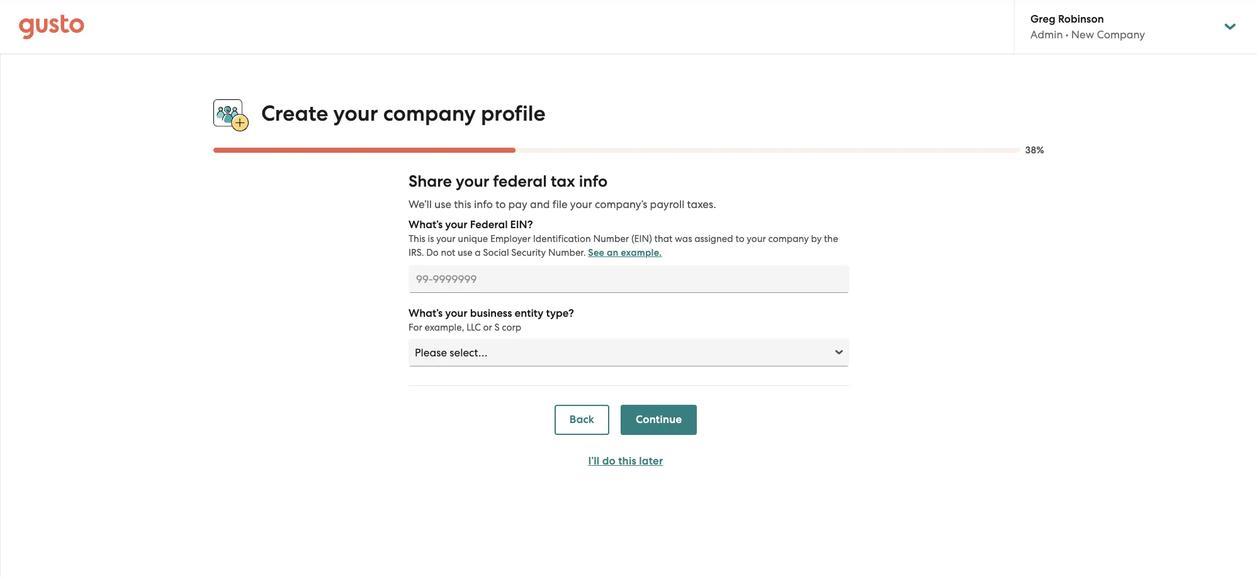 Task type: describe. For each thing, give the bounding box(es) containing it.
llc
[[467, 322, 481, 334]]

your right share
[[456, 172, 489, 192]]

your right file
[[570, 198, 592, 211]]

that
[[654, 234, 673, 245]]

we'll
[[409, 198, 432, 211]]

company's
[[595, 198, 647, 211]]

your right assigned
[[747, 234, 766, 245]]

company inside this is your unique employer identification number (ein) that was assigned to your company by the irs. do not use a social security number.
[[768, 234, 809, 245]]

federal
[[470, 219, 508, 232]]

continue button
[[621, 406, 697, 436]]

create
[[261, 101, 328, 126]]

0 horizontal spatial info
[[474, 198, 493, 211]]

this for use
[[454, 198, 471, 211]]

for
[[409, 322, 422, 334]]

example.
[[621, 248, 662, 259]]

a
[[475, 248, 481, 259]]

greg
[[1031, 13, 1056, 26]]

irs.
[[409, 248, 424, 259]]

identification
[[533, 234, 591, 245]]

file
[[553, 198, 568, 211]]

or
[[483, 322, 492, 334]]

employer
[[490, 234, 531, 245]]

to inside this is your unique employer identification number (ein) that was assigned to your company by the irs. do not use a social security number.
[[736, 234, 744, 245]]

greg robinson admin • new company
[[1031, 13, 1145, 41]]

is
[[428, 234, 434, 245]]

•
[[1066, 28, 1069, 41]]

back link
[[554, 406, 609, 436]]

i'll
[[588, 455, 600, 469]]

taxes.
[[687, 198, 716, 211]]

your inside what's your business entity type? for example, llc or s corp
[[445, 307, 468, 321]]

i'll do this later button
[[554, 447, 697, 477]]

do
[[602, 455, 616, 469]]

what's your federal ein?
[[409, 219, 533, 232]]

0 vertical spatial info
[[579, 172, 608, 192]]

we'll use this info to pay and file your company's payroll taxes.
[[409, 198, 716, 211]]

see an example. button
[[588, 246, 662, 261]]

number.
[[548, 248, 586, 259]]

was
[[675, 234, 692, 245]]

back
[[570, 414, 594, 427]]

later
[[639, 455, 663, 469]]

and
[[530, 198, 550, 211]]

payroll
[[650, 198, 685, 211]]

profile
[[481, 101, 546, 126]]



Task type: vqa. For each thing, say whether or not it's contained in the screenshot.
Back
yes



Task type: locate. For each thing, give the bounding box(es) containing it.
this inside button
[[618, 455, 636, 469]]

robinson
[[1058, 13, 1104, 26]]

0 vertical spatial company
[[383, 101, 476, 126]]

do
[[426, 248, 439, 259]]

to
[[496, 198, 506, 211], [736, 234, 744, 245]]

1 horizontal spatial info
[[579, 172, 608, 192]]

home image
[[19, 14, 84, 39]]

what's for what's your business entity type? for example, llc or s corp
[[409, 307, 443, 321]]

use right we'll
[[434, 198, 451, 211]]

1 horizontal spatial use
[[458, 248, 473, 259]]

use inside this is your unique employer identification number (ein) that was assigned to your company by the irs. do not use a social security number.
[[458, 248, 473, 259]]

pay
[[508, 198, 527, 211]]

your up 'not'
[[436, 234, 456, 245]]

1 vertical spatial this
[[618, 455, 636, 469]]

1 vertical spatial use
[[458, 248, 473, 259]]

0 horizontal spatial company
[[383, 101, 476, 126]]

what's inside what's your business entity type? for example, llc or s corp
[[409, 307, 443, 321]]

this
[[454, 198, 471, 211], [618, 455, 636, 469]]

1 vertical spatial company
[[768, 234, 809, 245]]

use left a
[[458, 248, 473, 259]]

info up federal
[[474, 198, 493, 211]]

company
[[383, 101, 476, 126], [768, 234, 809, 245]]

use
[[434, 198, 451, 211], [458, 248, 473, 259]]

business
[[470, 307, 512, 321]]

your up unique
[[445, 219, 468, 232]]

1 vertical spatial what's
[[409, 307, 443, 321]]

security
[[511, 248, 546, 259]]

this is your unique employer identification number (ein) that was assigned to your company by the irs. do not use a social security number.
[[409, 234, 838, 259]]

1 horizontal spatial company
[[768, 234, 809, 245]]

your right create
[[333, 101, 378, 126]]

s
[[495, 322, 500, 334]]

an
[[607, 248, 619, 259]]

1 vertical spatial info
[[474, 198, 493, 211]]

see an example.
[[588, 248, 662, 259]]

entity
[[515, 307, 544, 321]]

0 horizontal spatial use
[[434, 198, 451, 211]]

company
[[1097, 28, 1145, 41]]

(ein)
[[631, 234, 652, 245]]

what's
[[409, 219, 443, 232], [409, 307, 443, 321]]

assigned
[[694, 234, 733, 245]]

federal
[[493, 172, 547, 192]]

info right tax
[[579, 172, 608, 192]]

admin
[[1031, 28, 1063, 41]]

1 horizontal spatial this
[[618, 455, 636, 469]]

0 horizontal spatial this
[[454, 198, 471, 211]]

2 what's from the top
[[409, 307, 443, 321]]

0 vertical spatial this
[[454, 198, 471, 211]]

to left pay
[[496, 198, 506, 211]]

continue
[[636, 414, 682, 427]]

your up example,
[[445, 307, 468, 321]]

0 horizontal spatial to
[[496, 198, 506, 211]]

38%
[[1025, 145, 1044, 156]]

example,
[[425, 322, 464, 334]]

this right do
[[618, 455, 636, 469]]

ein?
[[510, 219, 533, 232]]

tax
[[551, 172, 575, 192]]

info
[[579, 172, 608, 192], [474, 198, 493, 211]]

What's your Federal EIN? text field
[[409, 266, 849, 293]]

1 horizontal spatial to
[[736, 234, 744, 245]]

what's for what's your federal ein?
[[409, 219, 443, 232]]

0 vertical spatial to
[[496, 198, 506, 211]]

this
[[409, 234, 425, 245]]

0 vertical spatial use
[[434, 198, 451, 211]]

1 vertical spatial to
[[736, 234, 744, 245]]

unique
[[458, 234, 488, 245]]

this for do
[[618, 455, 636, 469]]

type?
[[546, 307, 574, 321]]

corp
[[502, 322, 521, 334]]

to right assigned
[[736, 234, 744, 245]]

not
[[441, 248, 455, 259]]

the
[[824, 234, 838, 245]]

see
[[588, 248, 604, 259]]

share
[[409, 172, 452, 192]]

new
[[1071, 28, 1094, 41]]

what's up for
[[409, 307, 443, 321]]

number
[[593, 234, 629, 245]]

share your federal tax info
[[409, 172, 608, 192]]

1 what's from the top
[[409, 219, 443, 232]]

create your company profile
[[261, 101, 546, 126]]

this up what's your federal ein?
[[454, 198, 471, 211]]

i'll do this later
[[588, 455, 663, 469]]

your
[[333, 101, 378, 126], [456, 172, 489, 192], [570, 198, 592, 211], [445, 219, 468, 232], [436, 234, 456, 245], [747, 234, 766, 245], [445, 307, 468, 321]]

what's your business entity type? for example, llc or s corp
[[409, 307, 574, 334]]

0 vertical spatial what's
[[409, 219, 443, 232]]

by
[[811, 234, 822, 245]]

what's up 'is'
[[409, 219, 443, 232]]

social
[[483, 248, 509, 259]]



